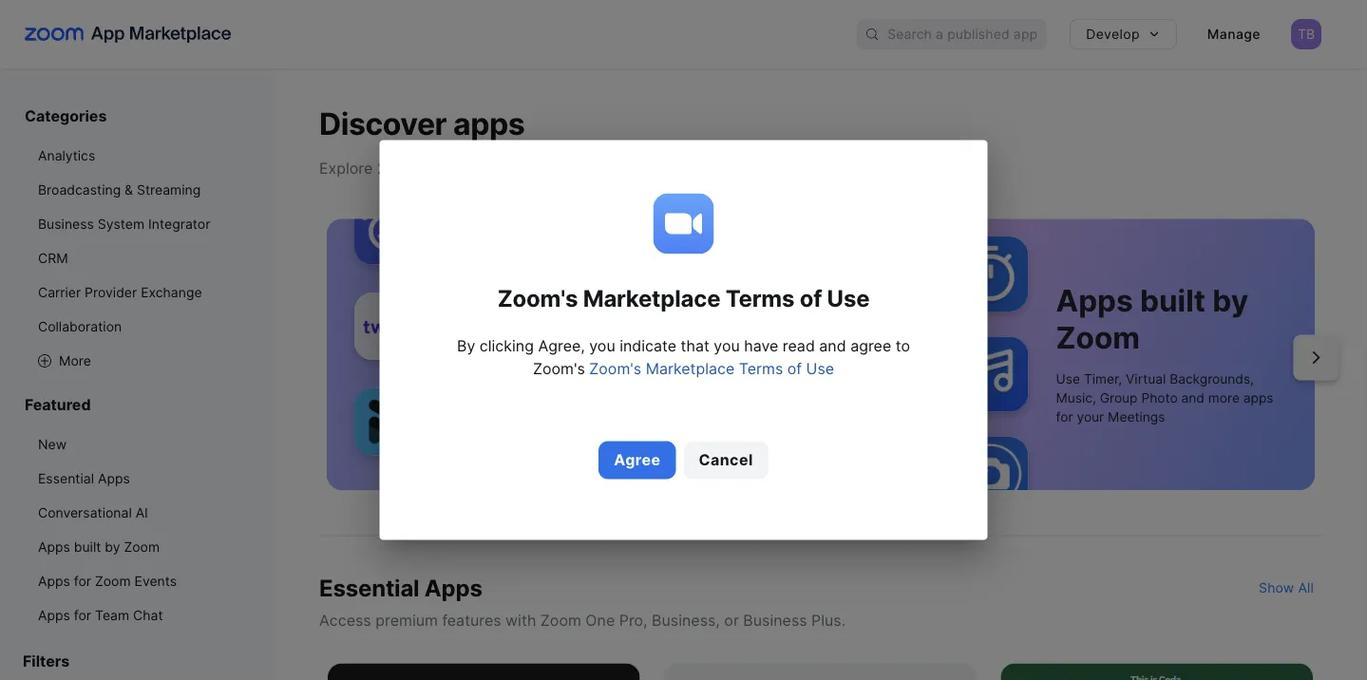 Task type: locate. For each thing, give the bounding box(es) containing it.
these voice assistants help you capture context and insight in your daily conversations.
[[551, 371, 766, 425]]

for for apps for team chat
[[74, 608, 91, 624]]

apps built by zoom up apps for zoom events
[[38, 539, 160, 555]]

for
[[1056, 409, 1073, 425], [74, 573, 91, 590], [74, 608, 91, 624]]

0 horizontal spatial built
[[74, 539, 101, 555]]

conversational ai up assistants
[[551, 283, 773, 355]]

1 horizontal spatial your
[[1077, 409, 1104, 425]]

of up read
[[800, 284, 822, 312]]

1 horizontal spatial and
[[819, 337, 846, 355]]

plus.
[[812, 611, 846, 630]]

1 vertical spatial business
[[743, 611, 807, 630]]

conversational ai down essential apps link
[[38, 505, 148, 521]]

0 vertical spatial your
[[738, 390, 766, 406]]

business up crm
[[38, 216, 94, 232]]

0 horizontal spatial ai
[[136, 505, 148, 521]]

essential
[[38, 471, 94, 487], [319, 574, 419, 602]]

essential apps
[[38, 471, 130, 487], [319, 574, 483, 602]]

1 horizontal spatial conversational ai
[[551, 283, 773, 355]]

1 horizontal spatial conversational
[[551, 283, 773, 319]]

and for apps built by zoom
[[1182, 390, 1205, 406]]

music,
[[1056, 390, 1097, 406]]

apps up apps for team chat
[[38, 573, 70, 590]]

in down the discover apps
[[461, 159, 473, 178]]

you inside these voice assistants help you capture context and insight in your daily conversations.
[[725, 371, 748, 387]]

zoom up timer,
[[1056, 319, 1140, 355]]

read
[[783, 337, 815, 355]]

carrier provider exchange link
[[23, 277, 251, 308]]

apps up timer,
[[1056, 283, 1133, 319]]

broadcasting & streaming link
[[23, 175, 251, 205]]

zoom's marketplace terms of use up that
[[498, 284, 870, 312]]

by up backgrounds, at the bottom right of the page
[[1213, 283, 1249, 319]]

1 vertical spatial ai
[[136, 505, 148, 521]]

use up music,
[[1056, 371, 1081, 387]]

essential down new
[[38, 471, 94, 487]]

banner containing develop
[[0, 0, 1367, 68]]

1 horizontal spatial by
[[1213, 283, 1249, 319]]

0 vertical spatial ai
[[551, 319, 582, 355]]

zoom's marketplace terms of use link
[[589, 360, 834, 378]]

ai down essential apps link
[[136, 505, 148, 521]]

group
[[1100, 390, 1138, 406]]

1 vertical spatial zoom's marketplace terms of use
[[589, 360, 834, 378]]

1 vertical spatial in
[[724, 390, 735, 406]]

1 vertical spatial built
[[74, 539, 101, 555]]

essential up "access"
[[319, 574, 419, 602]]

assistants
[[629, 371, 692, 387]]

apps up apps for zoom events
[[38, 539, 70, 555]]

1 horizontal spatial essential apps
[[319, 574, 483, 602]]

banner
[[0, 0, 1367, 68]]

2,414
[[377, 159, 417, 178]]

1 vertical spatial conversational
[[38, 505, 132, 521]]

1 vertical spatial of
[[788, 360, 802, 378]]

0 horizontal spatial conversational ai
[[38, 505, 148, 521]]

tb button
[[1291, 19, 1322, 49]]

0 vertical spatial by
[[1213, 283, 1249, 319]]

Search text field
[[888, 20, 1047, 48]]

use timer, virtual backgrounds, music, group photo and more apps for your meetings
[[1056, 371, 1274, 425]]

conversational ai
[[551, 283, 773, 355], [38, 505, 148, 521]]

1 horizontal spatial apps built by zoom
[[1056, 283, 1249, 355]]

by up apps for zoom events
[[105, 539, 120, 555]]

apps right more
[[1244, 390, 1274, 406]]

by inside apps built by zoom
[[1213, 283, 1249, 319]]

featured button
[[23, 395, 251, 430]]

0 horizontal spatial in
[[461, 159, 473, 178]]

0 vertical spatial in
[[461, 159, 473, 178]]

business system integrator
[[38, 216, 210, 232]]

built inside apps built by zoom
[[1140, 283, 1206, 319]]

1 vertical spatial apps
[[421, 159, 456, 178]]

indicate
[[620, 337, 677, 355]]

help
[[695, 371, 722, 387]]

conversational ai link
[[23, 498, 251, 528]]

2 vertical spatial apps
[[1244, 390, 1274, 406]]

apps down new link
[[98, 471, 130, 487]]

0 vertical spatial of
[[800, 284, 822, 312]]

and for conversational ai
[[652, 390, 675, 406]]

conversations.
[[583, 409, 674, 425]]

apps built by zoom link
[[23, 532, 251, 563]]

and down backgrounds, at the bottom right of the page
[[1182, 390, 1205, 406]]

0 horizontal spatial your
[[738, 390, 766, 406]]

and down assistants
[[652, 390, 675, 406]]

collaboration link
[[23, 312, 251, 342]]

collaboration
[[38, 319, 122, 335]]

categories
[[25, 106, 107, 125]]

apps up the features at the left bottom of page
[[425, 574, 483, 602]]

in
[[461, 159, 473, 178], [724, 390, 735, 406]]

photo
[[1142, 390, 1178, 406]]

your down music,
[[1077, 409, 1104, 425]]

conversational down essential apps link
[[38, 505, 132, 521]]

you
[[589, 337, 615, 355], [714, 337, 740, 355], [725, 371, 748, 387]]

current user is tim burton element
[[1291, 19, 1322, 49]]

analytics link
[[23, 141, 251, 171]]

in right "insight"
[[724, 390, 735, 406]]

your down 'zoom's marketplace terms of use' link
[[738, 390, 766, 406]]

business system integrator link
[[23, 209, 251, 239]]

0 vertical spatial built
[[1140, 283, 1206, 319]]

built up the virtual
[[1140, 283, 1206, 319]]

0 horizontal spatial by
[[105, 539, 120, 555]]

0 horizontal spatial and
[[652, 390, 675, 406]]

0 horizontal spatial business
[[38, 216, 94, 232]]

by clicking agree, you indicate that you have read and agree to zoom's
[[457, 337, 910, 378]]

essential apps down new
[[38, 471, 130, 487]]

broadcasting & streaming
[[38, 182, 201, 198]]

0 vertical spatial for
[[1056, 409, 1073, 425]]

in inside these voice assistants help you capture context and insight in your daily conversations.
[[724, 390, 735, 406]]

categories button
[[23, 106, 251, 141]]

apps built by zoom up the virtual
[[1056, 283, 1249, 355]]

for inside use timer, virtual backgrounds, music, group photo and more apps for your meetings
[[1056, 409, 1073, 425]]

1 vertical spatial for
[[74, 573, 91, 590]]

business right or
[[743, 611, 807, 630]]

0 horizontal spatial essential
[[38, 471, 94, 487]]

with
[[506, 611, 536, 630]]

you right the help
[[725, 371, 748, 387]]

marketplace
[[583, 284, 721, 312], [646, 360, 735, 378]]

for up apps for team chat
[[74, 573, 91, 590]]

team
[[95, 608, 129, 624]]

zoom up team
[[95, 573, 131, 590]]

apps up explore  2,414 apps in zoom app marketplace.
[[453, 105, 525, 142]]

use up agree
[[827, 284, 870, 312]]

to
[[896, 337, 910, 355]]

agree
[[614, 451, 661, 469]]

conversational
[[551, 283, 773, 319], [38, 505, 132, 521]]

0 vertical spatial zoom's marketplace terms of use
[[498, 284, 870, 312]]

you up 'zoom's marketplace terms of use' link
[[714, 337, 740, 355]]

&
[[125, 182, 133, 198]]

1 horizontal spatial essential
[[319, 574, 419, 602]]

use
[[827, 284, 870, 312], [806, 360, 834, 378], [1056, 371, 1081, 387]]

by
[[1213, 283, 1249, 319], [105, 539, 120, 555]]

0 horizontal spatial apps built by zoom
[[38, 539, 160, 555]]

zoom down conversational ai link
[[124, 539, 160, 555]]

0 vertical spatial apps built by zoom
[[1056, 283, 1249, 355]]

zoom's down 'agree,'
[[533, 360, 585, 378]]

apps for team chat link
[[23, 601, 251, 631]]

and inside these voice assistants help you capture context and insight in your daily conversations.
[[652, 390, 675, 406]]

more
[[59, 353, 91, 369]]

built up apps for zoom events
[[74, 539, 101, 555]]

0 horizontal spatial conversational
[[38, 505, 132, 521]]

for inside apps for zoom events link
[[74, 573, 91, 590]]

0 vertical spatial apps
[[453, 105, 525, 142]]

and
[[819, 337, 846, 355], [652, 390, 675, 406], [1182, 390, 1205, 406]]

marketplace down that
[[646, 360, 735, 378]]

2 horizontal spatial and
[[1182, 390, 1205, 406]]

ai up these at left bottom
[[551, 319, 582, 355]]

and right read
[[819, 337, 846, 355]]

zoom left app
[[477, 159, 518, 178]]

use inside use timer, virtual backgrounds, music, group photo and more apps for your meetings
[[1056, 371, 1081, 387]]

terms up have
[[726, 284, 795, 312]]

and inside use timer, virtual backgrounds, music, group photo and more apps for your meetings
[[1182, 390, 1205, 406]]

zoom left "one"
[[541, 611, 581, 630]]

for left team
[[74, 608, 91, 624]]

1 vertical spatial by
[[105, 539, 120, 555]]

built
[[1140, 283, 1206, 319], [74, 539, 101, 555]]

apps
[[453, 105, 525, 142], [421, 159, 456, 178], [1244, 390, 1274, 406]]

zoom's
[[498, 284, 578, 312], [533, 360, 585, 378], [589, 360, 642, 378]]

for inside apps for team chat link
[[74, 608, 91, 624]]

apps built by zoom
[[1056, 283, 1249, 355], [38, 539, 160, 555]]

2 vertical spatial for
[[74, 608, 91, 624]]

business
[[38, 216, 94, 232], [743, 611, 807, 630]]

apps right 2,414
[[421, 159, 456, 178]]

your
[[738, 390, 766, 406], [1077, 409, 1104, 425]]

essential apps up premium
[[319, 574, 483, 602]]

marketplace.
[[556, 159, 649, 178]]

zoom's inside by clicking agree, you indicate that you have read and agree to zoom's
[[533, 360, 585, 378]]

1 horizontal spatial built
[[1140, 283, 1206, 319]]

agree button
[[599, 441, 676, 479]]

manage button
[[1192, 19, 1276, 49]]

1 vertical spatial apps built by zoom
[[38, 539, 160, 555]]

0 vertical spatial essential apps
[[38, 471, 130, 487]]

terms down have
[[739, 360, 783, 378]]

1 horizontal spatial in
[[724, 390, 735, 406]]

app
[[522, 159, 551, 178]]

marketplace up indicate
[[583, 284, 721, 312]]

zoom's marketplace terms of use down that
[[589, 360, 834, 378]]

for for apps for zoom events
[[74, 573, 91, 590]]

of down read
[[788, 360, 802, 378]]

for down music,
[[1056, 409, 1073, 425]]

integrator
[[148, 216, 210, 232]]

daily
[[551, 409, 580, 425]]

1 vertical spatial your
[[1077, 409, 1104, 425]]

conversational up indicate
[[551, 283, 773, 319]]



Task type: vqa. For each thing, say whether or not it's contained in the screenshot.
reach. on the right of the page
no



Task type: describe. For each thing, give the bounding box(es) containing it.
explore
[[319, 159, 373, 178]]

clicking
[[480, 337, 534, 355]]

have
[[744, 337, 779, 355]]

broadcasting
[[38, 182, 121, 198]]

apps inside apps built by zoom
[[1056, 283, 1133, 319]]

develop button
[[1070, 19, 1177, 49]]

develop
[[1086, 26, 1140, 42]]

carrier
[[38, 285, 81, 301]]

access
[[319, 611, 371, 630]]

apps up filters
[[38, 608, 70, 624]]

apps for team chat
[[38, 608, 163, 624]]

cancel
[[699, 451, 753, 469]]

cancel button
[[684, 441, 769, 479]]

agree,
[[538, 337, 585, 355]]

new
[[38, 437, 67, 453]]

access premium features with zoom one pro, business, or business plus.
[[319, 611, 846, 630]]

events
[[135, 573, 177, 590]]

virtual
[[1126, 371, 1166, 387]]

more
[[1209, 390, 1240, 406]]

your inside these voice assistants help you capture context and insight in your daily conversations.
[[738, 390, 766, 406]]

or
[[724, 611, 739, 630]]

zoom's up 'agree,'
[[498, 284, 578, 312]]

meetings
[[1108, 409, 1165, 425]]

show all button
[[1252, 577, 1322, 600]]

0 vertical spatial conversational ai
[[551, 283, 773, 355]]

insight
[[679, 390, 720, 406]]

pro,
[[619, 611, 648, 630]]

zoom's up the context on the bottom left of page
[[589, 360, 642, 378]]

you up voice
[[589, 337, 615, 355]]

all
[[1298, 580, 1314, 596]]

apps for zoom events link
[[23, 566, 251, 597]]

tb
[[1298, 26, 1315, 42]]

zoom inside apps built by zoom
[[1056, 319, 1140, 355]]

provider
[[85, 285, 137, 301]]

featured
[[25, 395, 91, 414]]

show
[[1259, 580, 1295, 596]]

business,
[[652, 611, 720, 630]]

0 vertical spatial essential
[[38, 471, 94, 487]]

0 horizontal spatial essential apps
[[38, 471, 130, 487]]

search a published app element
[[857, 19, 1047, 49]]

1 vertical spatial essential apps
[[319, 574, 483, 602]]

0 vertical spatial marketplace
[[583, 284, 721, 312]]

0 vertical spatial terms
[[726, 284, 795, 312]]

context
[[602, 390, 649, 406]]

by
[[457, 337, 475, 355]]

0 vertical spatial conversational
[[551, 283, 773, 319]]

0 vertical spatial business
[[38, 216, 94, 232]]

chat
[[133, 608, 163, 624]]

crm link
[[23, 243, 251, 274]]

system
[[98, 216, 145, 232]]

1 vertical spatial marketplace
[[646, 360, 735, 378]]

discover
[[319, 105, 447, 142]]

agree
[[851, 337, 892, 355]]

streaming
[[137, 182, 201, 198]]

carrier provider exchange
[[38, 285, 202, 301]]

discover apps
[[319, 105, 525, 142]]

voice
[[593, 371, 626, 387]]

essential apps link
[[23, 464, 251, 494]]

analytics
[[38, 148, 95, 164]]

apps for zoom events
[[38, 573, 177, 590]]

new link
[[23, 430, 251, 460]]

1 vertical spatial conversational ai
[[38, 505, 148, 521]]

premium
[[376, 611, 438, 630]]

1 vertical spatial essential
[[319, 574, 419, 602]]

show all
[[1259, 580, 1314, 596]]

use down read
[[806, 360, 834, 378]]

and inside by clicking agree, you indicate that you have read and agree to zoom's
[[819, 337, 846, 355]]

manage
[[1208, 26, 1261, 42]]

capture
[[551, 390, 598, 406]]

apps inside use timer, virtual backgrounds, music, group photo and more apps for your meetings
[[1244, 390, 1274, 406]]

backgrounds,
[[1170, 371, 1254, 387]]

that
[[681, 337, 710, 355]]

filters
[[23, 652, 70, 670]]

crm
[[38, 250, 68, 267]]

1 horizontal spatial ai
[[551, 319, 582, 355]]

your inside use timer, virtual backgrounds, music, group photo and more apps for your meetings
[[1077, 409, 1104, 425]]

features
[[442, 611, 501, 630]]

explore  2,414 apps in zoom app marketplace.
[[319, 159, 649, 178]]

1 vertical spatial terms
[[739, 360, 783, 378]]

one
[[586, 611, 615, 630]]

1 horizontal spatial business
[[743, 611, 807, 630]]

exchange
[[141, 285, 202, 301]]

timer,
[[1084, 371, 1122, 387]]

these
[[551, 371, 589, 387]]



